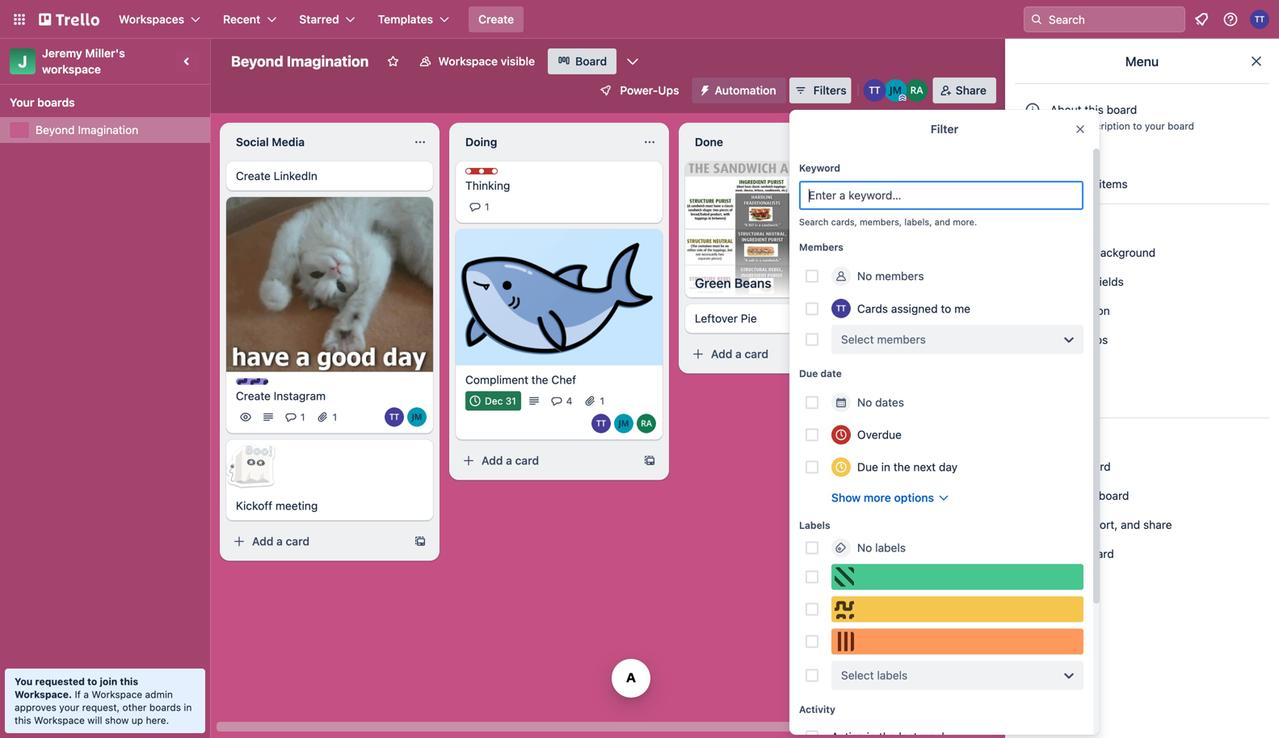 Task type: vqa. For each thing, say whether or not it's contained in the screenshot.
Solutions dropdown button
no



Task type: describe. For each thing, give the bounding box(es) containing it.
add a card button for done
[[686, 342, 867, 368]]

compliment the chef
[[466, 373, 576, 387]]

imagination inside 'board name' text box
[[287, 53, 369, 70]]

other
[[123, 702, 147, 714]]

archived items
[[1048, 177, 1128, 191]]

beyond imagination inside 'board name' text box
[[231, 53, 369, 70]]

create for create linkedin
[[236, 169, 271, 183]]

jeremy miller's workspace
[[42, 46, 128, 76]]

1 horizontal spatial in
[[882, 461, 891, 474]]

thinking
[[466, 179, 510, 192]]

your boards
[[10, 96, 75, 109]]

request,
[[82, 702, 120, 714]]

templates button
[[368, 6, 459, 32]]

0 horizontal spatial jeremy miller (jeremymiller198) image
[[407, 408, 427, 427]]

no for no dates
[[858, 396, 873, 409]]

Board name text field
[[223, 49, 377, 74]]

terry turtle (terryturtle) image
[[592, 414, 611, 434]]

compliment
[[466, 373, 529, 387]]

print, export, and share link
[[1015, 513, 1270, 538]]

more
[[864, 492, 892, 505]]

archived items link
[[1015, 171, 1270, 197]]

chef
[[552, 373, 576, 387]]

create linkedin
[[236, 169, 318, 183]]

automation tooltip
[[709, 108, 771, 123]]

copy board link
[[1015, 454, 1270, 480]]

1 vertical spatial the
[[894, 461, 911, 474]]

beyond imagination link
[[36, 122, 200, 138]]

ruby anderson (rubyanderson7) image for the right jeremy miller (jeremymiller198) icon
[[906, 79, 929, 102]]

automation link
[[1015, 298, 1270, 324]]

Social Media text field
[[226, 129, 404, 155]]

select labels
[[842, 669, 908, 683]]

1 vertical spatial ups
[[1088, 333, 1109, 347]]

1 down the create instagram link
[[333, 412, 337, 423]]

add inside about this board add a description to your board
[[1050, 120, 1069, 132]]

email-
[[1051, 489, 1084, 503]]

recent button
[[213, 6, 286, 32]]

thoughts
[[482, 169, 526, 180]]

terry turtle (terryturtle) image left this member is an admin of this board. image
[[864, 79, 887, 102]]

back to home image
[[39, 6, 99, 32]]

power-ups inside "power-ups" link
[[1048, 333, 1112, 347]]

j
[[18, 52, 27, 71]]

requested
[[35, 677, 85, 688]]

board inside leave board link
[[1084, 548, 1115, 561]]

power-ups inside power-ups button
[[620, 84, 680, 97]]

more.
[[953, 217, 978, 228]]

close popover image
[[1074, 123, 1087, 136]]

leftover pie
[[695, 312, 757, 325]]

filter
[[931, 122, 959, 136]]

sm image for archived items link in the right of the page
[[1025, 176, 1041, 192]]

sm image for automation button
[[692, 78, 715, 100]]

select members
[[842, 333, 926, 346]]

custom
[[1050, 275, 1091, 289]]

create from template… image for done
[[873, 348, 886, 361]]

create instagram
[[236, 390, 326, 403]]

filters
[[814, 84, 847, 97]]

meeting
[[276, 500, 318, 513]]

kickoff
[[236, 500, 273, 513]]

if a workspace admin approves your request, other boards in this workspace will show up here.
[[15, 690, 192, 727]]

create from template… image for social media
[[414, 536, 427, 549]]

your
[[10, 96, 34, 109]]

a for done
[[736, 348, 742, 361]]

0 notifications image
[[1192, 10, 1212, 29]]

automation button
[[692, 78, 786, 103]]

items
[[1100, 177, 1128, 191]]

beyond imagination inside "link"
[[36, 123, 138, 137]]

search image
[[1031, 13, 1044, 26]]

cards assigned to me
[[858, 302, 971, 315]]

add for done
[[711, 348, 733, 361]]

activity
[[799, 705, 836, 716]]

settings link
[[1015, 211, 1270, 237]]

pie
[[741, 312, 757, 325]]

power-ups link
[[1015, 327, 1270, 353]]

leave board link
[[1015, 542, 1270, 567]]

compliment the chef link
[[466, 372, 653, 388]]

leave
[[1051, 548, 1081, 561]]

add another list button
[[909, 123, 1129, 158]]

a for social media
[[277, 535, 283, 549]]

dec 31
[[485, 396, 516, 407]]

beyond inside 'board name' text box
[[231, 53, 283, 70]]

this inside the "you requested to join this workspace."
[[120, 677, 138, 688]]

color: purple, title: none image
[[236, 379, 268, 385]]

menu
[[1126, 54, 1159, 69]]

description
[[1079, 120, 1131, 132]]

add a card for done
[[711, 348, 769, 361]]

workspace.
[[15, 690, 72, 701]]

overdue
[[858, 428, 902, 442]]

no labels
[[858, 542, 906, 555]]

board inside copy board link
[[1081, 460, 1111, 474]]

thoughts thinking
[[466, 169, 526, 192]]

change background link
[[1015, 240, 1270, 266]]

add for doing
[[482, 454, 503, 468]]

your boards with 1 items element
[[10, 93, 192, 112]]

this member is an admin of this board. image
[[899, 95, 907, 102]]

dec
[[485, 396, 503, 407]]

imagination inside "link"
[[78, 123, 138, 137]]

this inside about this board add a description to your board
[[1085, 103, 1104, 116]]

jeremy miller (jeremymiller198) image
[[614, 414, 634, 434]]

Dec 31 checkbox
[[466, 392, 521, 411]]

and inside "link"
[[1121, 519, 1141, 532]]

members for select members
[[877, 333, 926, 346]]

due in the next day
[[858, 461, 958, 474]]

cards
[[858, 302, 888, 315]]

leave board
[[1048, 548, 1115, 561]]

workspace visible
[[438, 55, 535, 68]]

0 horizontal spatial boards
[[37, 96, 75, 109]]

automation inside button
[[715, 84, 777, 97]]

list
[[1006, 134, 1022, 147]]

linkedin
[[274, 169, 318, 183]]

beyond inside "link"
[[36, 123, 75, 137]]

archived
[[1051, 177, 1097, 191]]

about this board add a description to your board
[[1050, 103, 1195, 132]]

board up archived items link in the right of the page
[[1168, 120, 1195, 132]]

Enter a keyword… text field
[[799, 181, 1084, 210]]

1 up terry turtle (terryturtle) icon
[[600, 396, 605, 407]]

miller's
[[85, 46, 125, 60]]

keyword
[[799, 162, 841, 174]]

open information menu image
[[1223, 11, 1239, 27]]

email-to-board link
[[1015, 483, 1270, 509]]

4
[[566, 396, 573, 407]]

date
[[821, 368, 842, 380]]

1 vertical spatial workspace
[[92, 690, 142, 701]]

workspaces button
[[109, 6, 210, 32]]

leftover
[[695, 312, 738, 325]]

print, export, and share
[[1048, 519, 1173, 532]]

another
[[962, 134, 1004, 147]]

create for create
[[479, 13, 514, 26]]

a for doing
[[506, 454, 512, 468]]

in inside if a workspace admin approves your request, other boards in this workspace will show up here.
[[184, 702, 192, 714]]

board link
[[548, 49, 617, 74]]

add another list
[[938, 134, 1022, 147]]

color: yellow, title: none element
[[832, 597, 1084, 623]]

31
[[506, 396, 516, 407]]

templates
[[378, 13, 433, 26]]

power- inside button
[[620, 84, 658, 97]]

due date
[[799, 368, 842, 380]]

search
[[799, 217, 829, 228]]

a inside about this board add a description to your board
[[1071, 120, 1077, 132]]

about
[[1051, 103, 1082, 116]]



Task type: locate. For each thing, give the bounding box(es) containing it.
assigned
[[892, 302, 938, 315]]

filters button
[[790, 78, 852, 103]]

add
[[1050, 120, 1069, 132], [938, 134, 959, 147], [711, 348, 733, 361], [482, 454, 503, 468], [252, 535, 274, 549]]

1 vertical spatial ruby anderson (rubyanderson7) image
[[637, 414, 656, 434]]

the left chef
[[532, 373, 549, 387]]

color: green, title: none element
[[832, 565, 1084, 591]]

email-to-board
[[1048, 489, 1130, 503]]

ups
[[658, 84, 680, 97], [1088, 333, 1109, 347]]

0 vertical spatial create
[[479, 13, 514, 26]]

power-
[[620, 84, 658, 97], [1051, 333, 1088, 347]]

doing
[[466, 135, 497, 149]]

1 vertical spatial jeremy miller (jeremymiller198) image
[[407, 408, 427, 427]]

board
[[576, 55, 607, 68]]

to inside about this board add a description to your board
[[1133, 120, 1143, 132]]

this inside if a workspace admin approves your request, other boards in this workspace will show up here.
[[15, 715, 31, 727]]

0 vertical spatial automation
[[715, 84, 777, 97]]

no
[[858, 270, 873, 283], [858, 396, 873, 409], [858, 542, 873, 555]]

no for no members
[[858, 270, 873, 283]]

beyond imagination
[[231, 53, 369, 70], [36, 123, 138, 137]]

2 vertical spatial create from template… image
[[414, 536, 427, 549]]

add down leftover pie
[[711, 348, 733, 361]]

1 down instagram
[[301, 412, 305, 423]]

1 down thinking
[[485, 201, 490, 213]]

add a card
[[711, 348, 769, 361], [482, 454, 539, 468], [252, 535, 310, 549]]

0 vertical spatial power-ups
[[620, 84, 680, 97]]

terry turtle (terryturtle) image right "open information menu" image
[[1251, 10, 1270, 29]]

create for create instagram
[[236, 390, 271, 403]]

select
[[842, 333, 874, 346], [842, 669, 874, 683]]

1 horizontal spatial the
[[894, 461, 911, 474]]

2 vertical spatial this
[[15, 715, 31, 727]]

terry turtle (terryturtle) image down the create instagram link
[[385, 408, 404, 427]]

add a card for social media
[[252, 535, 310, 549]]

1 vertical spatial power-ups
[[1048, 333, 1112, 347]]

1 no from the top
[[858, 270, 873, 283]]

add a card button down kickoff meeting link at bottom left
[[226, 529, 407, 555]]

1 vertical spatial select
[[842, 669, 874, 683]]

jeremy
[[42, 46, 82, 60]]

select for select members
[[842, 333, 874, 346]]

imagination
[[287, 53, 369, 70], [78, 123, 138, 137]]

this down approves
[[15, 715, 31, 727]]

create down "social"
[[236, 169, 271, 183]]

a inside if a workspace admin approves your request, other boards in this workspace will show up here.
[[84, 690, 89, 701]]

1 horizontal spatial jeremy miller (jeremymiller198) image
[[885, 79, 908, 102]]

search cards, members, labels, and more.
[[799, 217, 978, 228]]

1 vertical spatial automation
[[713, 110, 766, 121]]

workspace navigation collapse icon image
[[176, 50, 199, 73]]

green beans link
[[686, 269, 892, 298]]

add a card button down 4
[[456, 448, 637, 474]]

1 vertical spatial this
[[120, 677, 138, 688]]

a down kickoff meeting
[[277, 535, 283, 549]]

1 horizontal spatial due
[[858, 461, 879, 474]]

jeremy miller (jeremymiller198) image left dec 31 checkbox
[[407, 408, 427, 427]]

to
[[1133, 120, 1143, 132], [941, 302, 952, 315], [87, 677, 97, 688]]

1 horizontal spatial ups
[[1088, 333, 1109, 347]]

up
[[132, 715, 143, 727]]

no for no labels
[[858, 542, 873, 555]]

2 vertical spatial add a card button
[[226, 529, 407, 555]]

1 horizontal spatial power-
[[1051, 333, 1088, 347]]

share
[[1144, 519, 1173, 532]]

this right join
[[120, 677, 138, 688]]

workspace down join
[[92, 690, 142, 701]]

0 horizontal spatial and
[[935, 217, 951, 228]]

1 horizontal spatial and
[[1121, 519, 1141, 532]]

boards right your
[[37, 96, 75, 109]]

0 vertical spatial ups
[[658, 84, 680, 97]]

labels for no labels
[[876, 542, 906, 555]]

0 horizontal spatial your
[[59, 702, 79, 714]]

labels for select labels
[[877, 669, 908, 683]]

add a card button down leftover pie "link" at the right of page
[[686, 342, 867, 368]]

in
[[882, 461, 891, 474], [184, 702, 192, 714]]

automation down automation button
[[713, 110, 766, 121]]

add left another
[[938, 134, 959, 147]]

imagination down starred popup button
[[287, 53, 369, 70]]

members
[[799, 242, 844, 253]]

workspace left visible
[[438, 55, 498, 68]]

add a card button for social media
[[226, 529, 407, 555]]

the left the next
[[894, 461, 911, 474]]

create linkedin link
[[236, 168, 424, 184]]

in up show more options in the bottom of the page
[[882, 461, 891, 474]]

1 select from the top
[[842, 333, 874, 346]]

automation down custom fields on the right top
[[1048, 304, 1110, 318]]

color: orange, title: none element
[[832, 629, 1084, 655]]

change
[[1051, 246, 1091, 259]]

pete ghost image
[[225, 440, 277, 492]]

0 vertical spatial beyond imagination
[[231, 53, 369, 70]]

a down about
[[1071, 120, 1077, 132]]

1 horizontal spatial ruby anderson (rubyanderson7) image
[[906, 79, 929, 102]]

0 horizontal spatial sm image
[[692, 78, 715, 100]]

0 vertical spatial power-
[[620, 84, 658, 97]]

to-
[[1084, 489, 1099, 503]]

due up the more on the right bottom of page
[[858, 461, 879, 474]]

Search field
[[1044, 7, 1185, 32]]

workspace
[[42, 63, 101, 76]]

create from template… image
[[873, 348, 886, 361], [643, 455, 656, 468], [414, 536, 427, 549]]

members
[[876, 270, 924, 283], [877, 333, 926, 346]]

2 vertical spatial to
[[87, 677, 97, 688]]

2 horizontal spatial create from template… image
[[873, 348, 886, 361]]

1 horizontal spatial boards
[[149, 702, 181, 714]]

0 horizontal spatial workspace
[[34, 715, 85, 727]]

0 horizontal spatial add a card button
[[226, 529, 407, 555]]

no dates
[[858, 396, 905, 409]]

labels,
[[905, 217, 933, 228]]

beyond down your boards
[[36, 123, 75, 137]]

due for due in the next day
[[858, 461, 879, 474]]

sm image
[[692, 78, 715, 100], [1025, 176, 1041, 192]]

workspace visible button
[[409, 49, 545, 74]]

automation for automation 'link'
[[1048, 304, 1110, 318]]

a down 31
[[506, 454, 512, 468]]

board up to-
[[1081, 460, 1111, 474]]

1 vertical spatial add a card
[[482, 454, 539, 468]]

1 vertical spatial imagination
[[78, 123, 138, 137]]

2 vertical spatial workspace
[[34, 715, 85, 727]]

0 horizontal spatial in
[[184, 702, 192, 714]]

ups down automation 'link'
[[1088, 333, 1109, 347]]

create inside button
[[479, 13, 514, 26]]

your inside if a workspace admin approves your request, other boards in this workspace will show up here.
[[59, 702, 79, 714]]

beyond
[[231, 53, 283, 70], [36, 123, 75, 137]]

labels down color: orange, title: none "element"
[[877, 669, 908, 683]]

power-ups down custom fields on the right top
[[1048, 333, 1112, 347]]

green
[[695, 276, 731, 291]]

add a card button
[[686, 342, 867, 368], [456, 448, 637, 474], [226, 529, 407, 555]]

0 horizontal spatial due
[[799, 368, 818, 380]]

no left the dates
[[858, 396, 873, 409]]

2 vertical spatial card
[[286, 535, 310, 549]]

in right other
[[184, 702, 192, 714]]

sm image inside automation button
[[692, 78, 715, 100]]

your inside about this board add a description to your board
[[1145, 120, 1166, 132]]

star or unstar board image
[[387, 55, 400, 68]]

2 horizontal spatial add a card button
[[686, 342, 867, 368]]

print,
[[1051, 519, 1078, 532]]

sm image up automation tooltip at right top
[[692, 78, 715, 100]]

board down export, at the bottom right of page
[[1084, 548, 1115, 561]]

create button
[[469, 6, 524, 32]]

add for social media
[[252, 535, 274, 549]]

0 vertical spatial this
[[1085, 103, 1104, 116]]

add inside button
[[938, 134, 959, 147]]

to right description
[[1133, 120, 1143, 132]]

1 horizontal spatial add a card button
[[456, 448, 637, 474]]

2 horizontal spatial card
[[745, 348, 769, 361]]

boards inside if a workspace admin approves your request, other boards in this workspace will show up here.
[[149, 702, 181, 714]]

your down if
[[59, 702, 79, 714]]

automation up automation tooltip at right top
[[715, 84, 777, 97]]

sm image inside archived items link
[[1025, 176, 1041, 192]]

0 horizontal spatial imagination
[[78, 123, 138, 137]]

your
[[1145, 120, 1166, 132], [59, 702, 79, 714]]

2 horizontal spatial workspace
[[438, 55, 498, 68]]

board inside "email-to-board" link
[[1099, 489, 1130, 503]]

1 vertical spatial in
[[184, 702, 192, 714]]

beyond imagination down your boards with 1 items element
[[36, 123, 138, 137]]

1 vertical spatial power-
[[1051, 333, 1088, 347]]

to left me
[[941, 302, 952, 315]]

board up print, export, and share
[[1099, 489, 1130, 503]]

card down pie
[[745, 348, 769, 361]]

boards
[[37, 96, 75, 109], [149, 702, 181, 714]]

power- down customize views icon
[[620, 84, 658, 97]]

2 vertical spatial add a card
[[252, 535, 310, 549]]

labels down show more options button
[[876, 542, 906, 555]]

0 horizontal spatial card
[[286, 535, 310, 549]]

power-ups
[[620, 84, 680, 97], [1048, 333, 1112, 347]]

add down about
[[1050, 120, 1069, 132]]

1 horizontal spatial card
[[515, 454, 539, 468]]

0 horizontal spatial power-
[[620, 84, 658, 97]]

admin
[[145, 690, 173, 701]]

1 horizontal spatial this
[[120, 677, 138, 688]]

1 vertical spatial and
[[1121, 519, 1141, 532]]

0 vertical spatial to
[[1133, 120, 1143, 132]]

leftover pie link
[[695, 311, 883, 327]]

approves
[[15, 702, 57, 714]]

show more options button
[[832, 490, 951, 506]]

1 vertical spatial create
[[236, 169, 271, 183]]

0 horizontal spatial beyond imagination
[[36, 123, 138, 137]]

imagination down your boards with 1 items element
[[78, 123, 138, 137]]

add a card down pie
[[711, 348, 769, 361]]

1 horizontal spatial workspace
[[92, 690, 142, 701]]

boards down admin
[[149, 702, 181, 714]]

1 horizontal spatial to
[[941, 302, 952, 315]]

options
[[895, 492, 935, 505]]

members for no members
[[876, 270, 924, 283]]

2 vertical spatial automation
[[1048, 304, 1110, 318]]

0 horizontal spatial ups
[[658, 84, 680, 97]]

custom fields button
[[1015, 269, 1270, 295]]

share
[[956, 84, 987, 97]]

0 vertical spatial and
[[935, 217, 951, 228]]

0 horizontal spatial this
[[15, 715, 31, 727]]

color: bold red, title: "thoughts" element
[[466, 168, 526, 180]]

board up description
[[1107, 103, 1138, 116]]

0 vertical spatial your
[[1145, 120, 1166, 132]]

add down dec 31 checkbox
[[482, 454, 503, 468]]

labels
[[876, 542, 906, 555], [877, 669, 908, 683]]

2 horizontal spatial add a card
[[711, 348, 769, 361]]

members up "cards assigned to me"
[[876, 270, 924, 283]]

terry turtle (terryturtle) image left cards
[[832, 299, 851, 319]]

0 horizontal spatial create from template… image
[[414, 536, 427, 549]]

automation for automation tooltip at right top
[[713, 110, 766, 121]]

2 select from the top
[[842, 669, 874, 683]]

will
[[87, 715, 102, 727]]

1 horizontal spatial beyond
[[231, 53, 283, 70]]

and left more.
[[935, 217, 951, 228]]

social
[[236, 135, 269, 149]]

if
[[75, 690, 81, 701]]

this up description
[[1085, 103, 1104, 116]]

workspace down approves
[[34, 715, 85, 727]]

cards,
[[831, 217, 858, 228]]

0 vertical spatial ruby anderson (rubyanderson7) image
[[906, 79, 929, 102]]

0 vertical spatial members
[[876, 270, 924, 283]]

primary element
[[0, 0, 1280, 39]]

add a card button for doing
[[456, 448, 637, 474]]

0 vertical spatial jeremy miller (jeremymiller198) image
[[885, 79, 908, 102]]

1 vertical spatial beyond
[[36, 123, 75, 137]]

1
[[485, 201, 490, 213], [600, 396, 605, 407], [301, 412, 305, 423], [333, 412, 337, 423]]

members down "cards assigned to me"
[[877, 333, 926, 346]]

0 vertical spatial beyond
[[231, 53, 283, 70]]

create instagram link
[[236, 389, 424, 405]]

to left join
[[87, 677, 97, 688]]

0 vertical spatial labels
[[876, 542, 906, 555]]

card for done
[[745, 348, 769, 361]]

0 horizontal spatial add a card
[[252, 535, 310, 549]]

board
[[1107, 103, 1138, 116], [1168, 120, 1195, 132], [1081, 460, 1111, 474], [1099, 489, 1130, 503], [1084, 548, 1115, 561]]

1 vertical spatial your
[[59, 702, 79, 714]]

3 no from the top
[[858, 542, 873, 555]]

ruby anderson (rubyanderson7) image for jeremy miller (jeremymiller198) image
[[637, 414, 656, 434]]

sm image left archived
[[1025, 176, 1041, 192]]

1 vertical spatial labels
[[877, 669, 908, 683]]

card down 'meeting' on the left bottom
[[286, 535, 310, 549]]

1 horizontal spatial power-ups
[[1048, 333, 1112, 347]]

0 vertical spatial no
[[858, 270, 873, 283]]

this
[[1085, 103, 1104, 116], [120, 677, 138, 688], [15, 715, 31, 727]]

1 vertical spatial sm image
[[1025, 176, 1041, 192]]

add down kickoff
[[252, 535, 274, 549]]

ups left automation button
[[658, 84, 680, 97]]

ruby anderson (rubyanderson7) image left share button
[[906, 79, 929, 102]]

1 vertical spatial due
[[858, 461, 879, 474]]

ruby anderson (rubyanderson7) image
[[906, 79, 929, 102], [637, 414, 656, 434]]

no members
[[858, 270, 924, 283]]

jeremy miller (jeremymiller198) image
[[885, 79, 908, 102], [407, 408, 427, 427]]

jeremy miller (jeremymiller198) image right filters at the top of page
[[885, 79, 908, 102]]

card for doing
[[515, 454, 539, 468]]

0 vertical spatial in
[[882, 461, 891, 474]]

and left share
[[1121, 519, 1141, 532]]

here.
[[146, 715, 169, 727]]

1 vertical spatial card
[[515, 454, 539, 468]]

show more options
[[832, 492, 935, 505]]

0 horizontal spatial power-ups
[[620, 84, 680, 97]]

add a card down 31
[[482, 454, 539, 468]]

kickoff meeting link
[[236, 499, 424, 515]]

Doing text field
[[456, 129, 634, 155]]

fields
[[1094, 275, 1124, 289]]

day
[[939, 461, 958, 474]]

1 vertical spatial no
[[858, 396, 873, 409]]

0 vertical spatial boards
[[37, 96, 75, 109]]

beyond down recent dropdown button
[[231, 53, 283, 70]]

a down pie
[[736, 348, 742, 361]]

card for social media
[[286, 535, 310, 549]]

workspace inside button
[[438, 55, 498, 68]]

dates
[[876, 396, 905, 409]]

1 horizontal spatial beyond imagination
[[231, 53, 369, 70]]

to inside the "you requested to join this workspace."
[[87, 677, 97, 688]]

export,
[[1081, 519, 1118, 532]]

create up workspace visible
[[479, 13, 514, 26]]

card down 31
[[515, 454, 539, 468]]

1 horizontal spatial create from template… image
[[643, 455, 656, 468]]

select for select labels
[[842, 669, 874, 683]]

create from template… image for doing
[[643, 455, 656, 468]]

power-ups down customize views icon
[[620, 84, 680, 97]]

customize views image
[[625, 53, 641, 70]]

Done text field
[[686, 129, 863, 155]]

due for due date
[[799, 368, 818, 380]]

0 vertical spatial workspace
[[438, 55, 498, 68]]

0 vertical spatial sm image
[[692, 78, 715, 100]]

instagram
[[274, 390, 326, 403]]

ruby anderson (rubyanderson7) image right jeremy miller (jeremymiller198) image
[[637, 414, 656, 434]]

social media
[[236, 135, 305, 149]]

settings
[[1048, 217, 1094, 230]]

you requested to join this workspace.
[[15, 677, 138, 701]]

0 horizontal spatial the
[[532, 373, 549, 387]]

1 vertical spatial create from template… image
[[643, 455, 656, 468]]

terry turtle (terryturtle) image
[[1251, 10, 1270, 29], [864, 79, 887, 102], [832, 299, 851, 319], [385, 408, 404, 427]]

green beans
[[695, 276, 772, 291]]

no down the more on the right bottom of page
[[858, 542, 873, 555]]

automation inside 'link'
[[1048, 304, 1110, 318]]

power-ups button
[[588, 78, 689, 103]]

1 vertical spatial to
[[941, 302, 952, 315]]

add a card for doing
[[482, 454, 539, 468]]

create down color: purple, title: none icon
[[236, 390, 271, 403]]

1 vertical spatial add a card button
[[456, 448, 637, 474]]

beyond imagination down starred
[[231, 53, 369, 70]]

starred
[[299, 13, 339, 26]]

your right description
[[1145, 120, 1166, 132]]

2 vertical spatial create
[[236, 390, 271, 403]]

0 vertical spatial create from template… image
[[873, 348, 886, 361]]

0 vertical spatial card
[[745, 348, 769, 361]]

add a card down kickoff meeting
[[252, 535, 310, 549]]

2 no from the top
[[858, 396, 873, 409]]

2 horizontal spatial to
[[1133, 120, 1143, 132]]

power- down custom
[[1051, 333, 1088, 347]]

1 horizontal spatial your
[[1145, 120, 1166, 132]]

0 horizontal spatial to
[[87, 677, 97, 688]]

ups inside button
[[658, 84, 680, 97]]

no up cards
[[858, 270, 873, 283]]

0 horizontal spatial beyond
[[36, 123, 75, 137]]

automation
[[715, 84, 777, 97], [713, 110, 766, 121], [1048, 304, 1110, 318]]

automation inside tooltip
[[713, 110, 766, 121]]

due left date
[[799, 368, 818, 380]]

to for you requested to join this workspace.
[[87, 677, 97, 688]]

1 vertical spatial beyond imagination
[[36, 123, 138, 137]]

a right if
[[84, 690, 89, 701]]

to for cards assigned to me
[[941, 302, 952, 315]]



